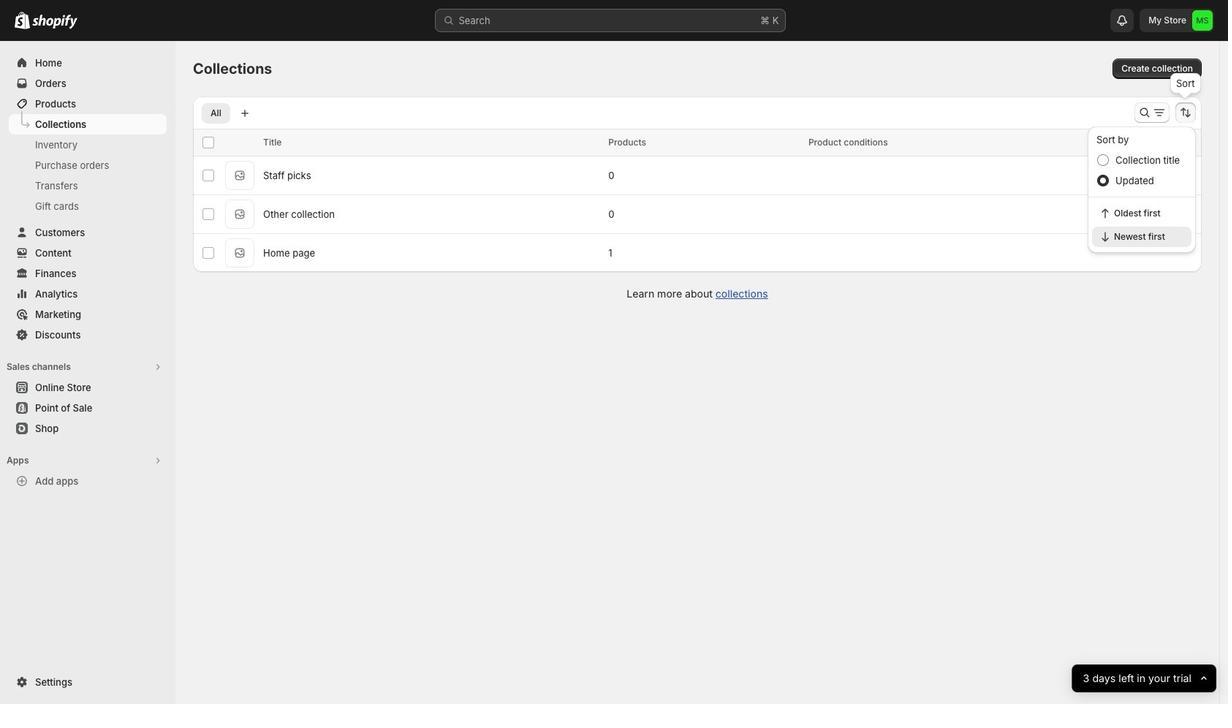 Task type: locate. For each thing, give the bounding box(es) containing it.
my store image
[[1193, 10, 1213, 31]]

tooltip
[[1171, 73, 1202, 94]]

shopify image
[[15, 12, 30, 29], [32, 15, 78, 29]]

0 horizontal spatial shopify image
[[15, 12, 30, 29]]



Task type: vqa. For each thing, say whether or not it's contained in the screenshot.
10
no



Task type: describe. For each thing, give the bounding box(es) containing it.
1 horizontal spatial shopify image
[[32, 15, 78, 29]]



